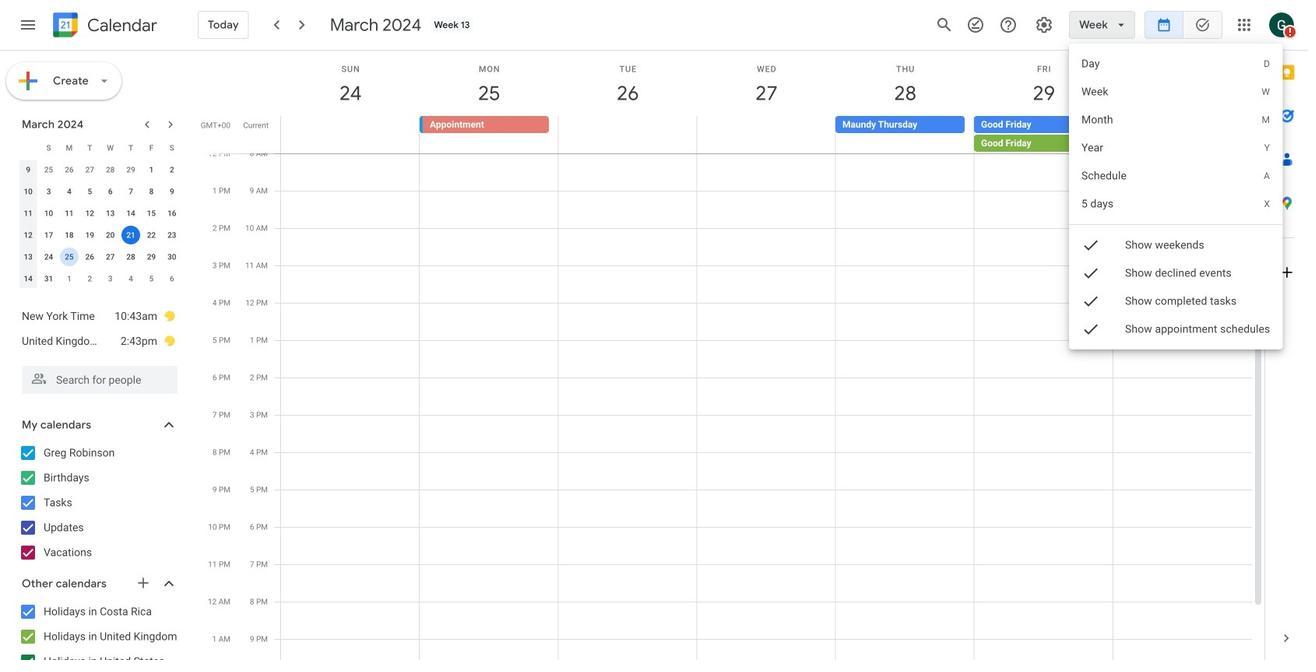 Task type: locate. For each thing, give the bounding box(es) containing it.
27 element
[[101, 248, 120, 266]]

5 menu item from the top
[[1069, 162, 1283, 190]]

april 2 element
[[80, 269, 99, 288]]

23 element
[[163, 226, 181, 245]]

main drawer image
[[19, 16, 37, 34]]

11 element
[[60, 204, 79, 223]]

checkbox item
[[1069, 231, 1283, 259], [1069, 259, 1283, 287], [1069, 287, 1283, 315], [1069, 315, 1283, 343]]

row
[[274, 116, 1265, 153], [18, 137, 182, 159], [18, 159, 182, 181], [18, 181, 182, 202], [18, 202, 182, 224], [18, 224, 182, 246], [18, 246, 182, 268], [18, 268, 182, 290]]

february 28 element
[[101, 160, 120, 179]]

8 element
[[142, 182, 161, 201]]

calendar element
[[50, 9, 157, 44]]

menu
[[1069, 44, 1283, 350]]

cell
[[281, 116, 420, 153], [558, 116, 697, 153], [697, 116, 836, 153], [974, 116, 1113, 153], [1113, 116, 1251, 153], [121, 224, 141, 246], [59, 246, 80, 268]]

5 element
[[80, 182, 99, 201]]

4 menu item from the top
[[1069, 134, 1283, 162]]

15 element
[[142, 204, 161, 223]]

26 element
[[80, 248, 99, 266]]

22 element
[[142, 226, 161, 245]]

4 element
[[60, 182, 79, 201]]

6 element
[[101, 182, 120, 201]]

25 element
[[60, 248, 79, 266]]

6 menu item from the top
[[1069, 190, 1283, 218]]

my calendars list
[[3, 441, 193, 565]]

list
[[6, 297, 190, 360]]

19 element
[[80, 226, 99, 245]]

heading
[[84, 16, 157, 35]]

Search for people text field
[[31, 366, 168, 394]]

settings menu image
[[1035, 16, 1054, 34]]

april 5 element
[[142, 269, 161, 288]]

1 menu item from the top
[[1069, 50, 1283, 78]]

february 27 element
[[80, 160, 99, 179]]

list item up search for people text field
[[22, 329, 176, 354]]

april 3 element
[[101, 269, 120, 288]]

16 element
[[163, 204, 181, 223]]

18 element
[[60, 226, 79, 245]]

grid
[[199, 51, 1265, 660]]

march 2024 grid
[[15, 137, 182, 290]]

list item down "april 2" element
[[22, 304, 176, 329]]

3 menu item from the top
[[1069, 106, 1283, 134]]

february 29 element
[[122, 160, 140, 179]]

february 25 element
[[39, 160, 58, 179]]

tab list
[[1265, 51, 1308, 617]]

menu item
[[1069, 50, 1283, 78], [1069, 78, 1283, 106], [1069, 106, 1283, 134], [1069, 134, 1283, 162], [1069, 162, 1283, 190], [1069, 190, 1283, 218]]

1 list item from the top
[[22, 304, 176, 329]]

29 element
[[142, 248, 161, 266]]

17 element
[[39, 226, 58, 245]]

None search field
[[0, 360, 193, 394]]

column header
[[18, 137, 38, 159]]

21, today element
[[122, 226, 140, 245]]

row group
[[18, 159, 182, 290]]

30 element
[[163, 248, 181, 266]]

2 list item from the top
[[22, 329, 176, 354]]

12 element
[[80, 204, 99, 223]]

list item
[[22, 304, 176, 329], [22, 329, 176, 354]]

add other calendars image
[[136, 575, 151, 591]]

april 4 element
[[122, 269, 140, 288]]

column header inside march 2024 grid
[[18, 137, 38, 159]]

2 menu item from the top
[[1069, 78, 1283, 106]]

13 element
[[101, 204, 120, 223]]



Task type: vqa. For each thing, say whether or not it's contained in the screenshot.
group containing Language and region
no



Task type: describe. For each thing, give the bounding box(es) containing it.
heading inside calendar element
[[84, 16, 157, 35]]

1 element
[[142, 160, 161, 179]]

24 element
[[39, 248, 58, 266]]

april 6 element
[[163, 269, 181, 288]]

9 element
[[163, 182, 181, 201]]

28 element
[[122, 248, 140, 266]]

10 element
[[39, 204, 58, 223]]

31 element
[[39, 269, 58, 288]]

1 checkbox item from the top
[[1069, 231, 1283, 259]]

20 element
[[101, 226, 120, 245]]

other calendars list
[[3, 600, 193, 660]]

2 element
[[163, 160, 181, 179]]

3 checkbox item from the top
[[1069, 287, 1283, 315]]

april 1 element
[[60, 269, 79, 288]]

4 checkbox item from the top
[[1069, 315, 1283, 343]]

14 element
[[122, 204, 140, 223]]

february 26 element
[[60, 160, 79, 179]]

row group inside march 2024 grid
[[18, 159, 182, 290]]

3 element
[[39, 182, 58, 201]]

2 checkbox item from the top
[[1069, 259, 1283, 287]]

7 element
[[122, 182, 140, 201]]



